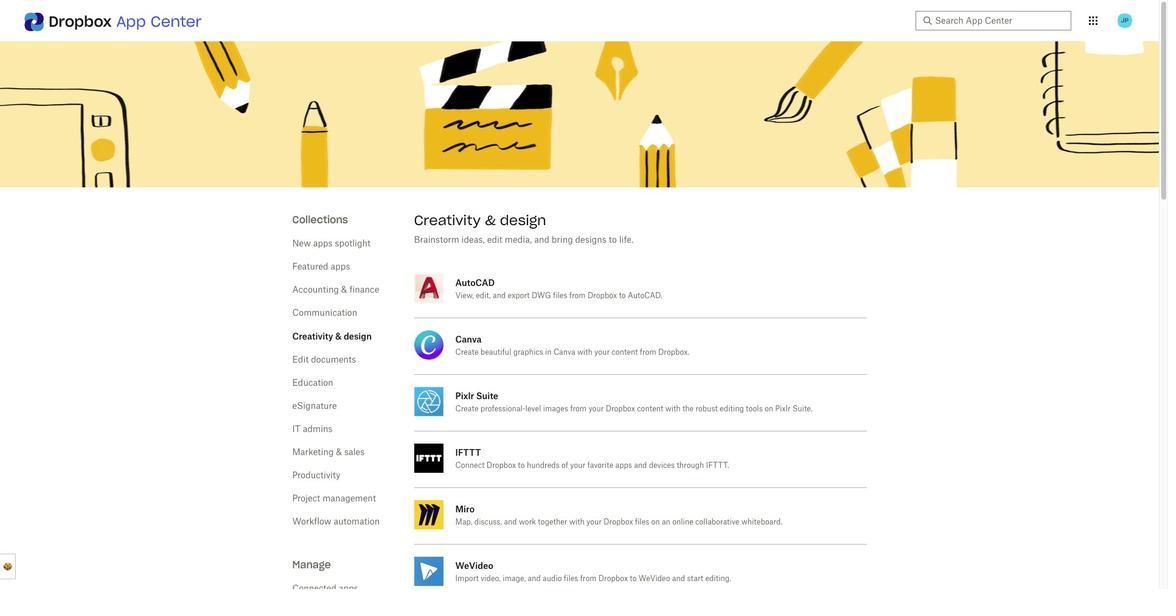 Task type: locate. For each thing, give the bounding box(es) containing it.
0 vertical spatial with
[[577, 349, 593, 356]]

with
[[577, 349, 593, 356], [665, 405, 681, 413], [569, 518, 585, 526]]

files
[[553, 292, 567, 299], [635, 518, 649, 526], [564, 575, 578, 582]]

create left beautiful
[[455, 349, 479, 356]]

1 horizontal spatial creativity & design
[[414, 212, 546, 229]]

on left an
[[651, 518, 660, 526]]

files left an
[[635, 518, 649, 526]]

pixlr left suite
[[455, 391, 474, 401]]

0 horizontal spatial wevideo
[[455, 560, 493, 571]]

1 vertical spatial create
[[455, 405, 479, 413]]

wevideo left start
[[639, 575, 670, 582]]

your right images
[[589, 405, 604, 413]]

edit documents link
[[292, 356, 356, 364]]

from right audio
[[580, 575, 597, 582]]

1 vertical spatial files
[[635, 518, 649, 526]]

with for canva
[[577, 349, 593, 356]]

wevideo import video, image, and audio files from dropbox to wevideo and start editing.
[[455, 560, 731, 582]]

create
[[455, 349, 479, 356], [455, 405, 479, 413]]

featured apps
[[292, 263, 350, 271]]

design up brainstorm ideas, edit media, and bring designs to life.
[[500, 212, 546, 229]]

communication
[[292, 309, 357, 318]]

2 vertical spatial files
[[564, 575, 578, 582]]

workflow automation link
[[292, 518, 380, 526]]

canva up beautiful
[[455, 334, 482, 344]]

esignature
[[292, 402, 337, 411]]

0 horizontal spatial creativity
[[292, 331, 333, 341]]

2 vertical spatial with
[[569, 518, 585, 526]]

professional-
[[481, 405, 526, 413]]

dropbox
[[49, 12, 112, 31], [588, 292, 617, 299], [606, 405, 635, 413], [487, 462, 516, 469], [604, 518, 633, 526], [599, 575, 628, 582]]

creativity & design
[[414, 212, 546, 229], [292, 331, 372, 341]]

project management link
[[292, 495, 376, 503]]

dropbox inside autocad view, edit, and export dwg files from dropbox to autocad.
[[588, 292, 617, 299]]

0 horizontal spatial pixlr
[[455, 391, 474, 401]]

finance
[[350, 286, 379, 295]]

ifttt connect dropbox to hundreds of your favorite apps and devices through ifttt.
[[455, 447, 729, 469]]

1 vertical spatial apps
[[331, 263, 350, 271]]

your right of
[[570, 462, 586, 469]]

1 vertical spatial content
[[637, 405, 663, 413]]

dropbox inside pixlr suite create professional-level images from your dropbox content with the robust editing tools on pixlr suite.
[[606, 405, 635, 413]]

your
[[595, 349, 610, 356], [589, 405, 604, 413], [570, 462, 586, 469], [587, 518, 602, 526]]

in
[[545, 349, 552, 356]]

& for marketing & sales link
[[336, 448, 342, 457]]

pixlr
[[455, 391, 474, 401], [775, 405, 791, 413]]

1 horizontal spatial on
[[765, 405, 773, 413]]

dropbox inside wevideo import video, image, and audio files from dropbox to wevideo and start editing.
[[599, 575, 628, 582]]

0 vertical spatial creativity
[[414, 212, 481, 229]]

apps inside ifttt connect dropbox to hundreds of your favorite apps and devices through ifttt.
[[615, 462, 632, 469]]

and left work
[[504, 518, 517, 526]]

apps
[[313, 240, 333, 248], [331, 263, 350, 271], [615, 462, 632, 469]]

& left 'finance'
[[341, 286, 347, 295]]

& up documents
[[335, 331, 342, 341]]

files right audio
[[564, 575, 578, 582]]

2 vertical spatial apps
[[615, 462, 632, 469]]

wevideo
[[455, 560, 493, 571], [639, 575, 670, 582]]

1 vertical spatial with
[[665, 405, 681, 413]]

with left 'the'
[[665, 405, 681, 413]]

0 horizontal spatial on
[[651, 518, 660, 526]]

from right images
[[570, 405, 587, 413]]

creativity up brainstorm
[[414, 212, 481, 229]]

dropbox inside ifttt connect dropbox to hundreds of your favorite apps and devices through ifttt.
[[487, 462, 516, 469]]

dropbox for autocad
[[588, 292, 617, 299]]

on right tools
[[765, 405, 773, 413]]

to inside autocad view, edit, and export dwg files from dropbox to autocad.
[[619, 292, 626, 299]]

files right "dwg"
[[553, 292, 567, 299]]

your for canva
[[595, 349, 610, 356]]

1 vertical spatial creativity & design
[[292, 331, 372, 341]]

canva right in
[[554, 349, 575, 356]]

& for creativity & design link
[[335, 331, 342, 341]]

& left sales
[[336, 448, 342, 457]]

dropbox app center
[[49, 12, 202, 31]]

from inside autocad view, edit, and export dwg files from dropbox to autocad.
[[569, 292, 586, 299]]

productivity
[[292, 472, 340, 480]]

files for autocad
[[553, 292, 567, 299]]

dwg
[[532, 292, 551, 299]]

1 horizontal spatial wevideo
[[639, 575, 670, 582]]

whiteboard.
[[742, 518, 783, 526]]

1 vertical spatial canva
[[554, 349, 575, 356]]

dropbox for wevideo
[[599, 575, 628, 582]]

content
[[612, 349, 638, 356], [637, 405, 663, 413]]

0 vertical spatial create
[[455, 349, 479, 356]]

apps right "favorite"
[[615, 462, 632, 469]]

pixlr left suite. at right
[[775, 405, 791, 413]]

and right edit,
[[493, 292, 506, 299]]

1 vertical spatial design
[[344, 331, 372, 341]]

0 vertical spatial design
[[500, 212, 546, 229]]

create inside pixlr suite create professional-level images from your dropbox content with the robust editing tools on pixlr suite.
[[455, 405, 479, 413]]

design
[[500, 212, 546, 229], [344, 331, 372, 341]]

design up documents
[[344, 331, 372, 341]]

edit
[[292, 356, 309, 364]]

your inside the miro map, discuss, and work together with your dropbox files on an online collaborative whiteboard.
[[587, 518, 602, 526]]

1 vertical spatial on
[[651, 518, 660, 526]]

with right together at the left of the page
[[569, 518, 585, 526]]

dropbox inside the miro map, discuss, and work together with your dropbox files on an online collaborative whiteboard.
[[604, 518, 633, 526]]

miro map, discuss, and work together with your dropbox files on an online collaborative whiteboard.
[[455, 504, 783, 526]]

1 horizontal spatial creativity
[[414, 212, 481, 229]]

apps up accounting & finance link
[[331, 263, 350, 271]]

0 vertical spatial apps
[[313, 240, 333, 248]]

from right "dwg"
[[569, 292, 586, 299]]

creativity down communication link
[[292, 331, 333, 341]]

education
[[292, 379, 333, 388]]

automation
[[334, 518, 380, 526]]

and left "devices"
[[634, 462, 647, 469]]

suite
[[476, 391, 498, 401]]

beautiful
[[481, 349, 511, 356]]

brainstorm ideas, edit media, and bring designs to life.
[[414, 236, 634, 245]]

& up edit
[[485, 212, 496, 229]]

to inside ifttt connect dropbox to hundreds of your favorite apps and devices through ifttt.
[[518, 462, 525, 469]]

and left audio
[[528, 575, 541, 582]]

autocad.
[[628, 292, 663, 299]]

files inside wevideo import video, image, and audio files from dropbox to wevideo and start editing.
[[564, 575, 578, 582]]

your for pixlr suite
[[589, 405, 604, 413]]

1 vertical spatial pixlr
[[775, 405, 791, 413]]

with inside canva create beautiful graphics in canva with your content from dropbox.
[[577, 349, 593, 356]]

from left 'dropbox.' on the right bottom of the page
[[640, 349, 656, 356]]

esignature link
[[292, 402, 337, 411]]

featured apps link
[[292, 263, 350, 271]]

files inside autocad view, edit, and export dwg files from dropbox to autocad.
[[553, 292, 567, 299]]

with right in
[[577, 349, 593, 356]]

0 vertical spatial content
[[612, 349, 638, 356]]

it admins link
[[292, 425, 333, 434]]

ideas,
[[462, 236, 485, 245]]

your right together at the left of the page
[[587, 518, 602, 526]]

and
[[534, 236, 549, 245], [493, 292, 506, 299], [634, 462, 647, 469], [504, 518, 517, 526], [528, 575, 541, 582], [672, 575, 685, 582]]

and inside ifttt connect dropbox to hundreds of your favorite apps and devices through ifttt.
[[634, 462, 647, 469]]

favorite
[[588, 462, 614, 469]]

creativity
[[414, 212, 481, 229], [292, 331, 333, 341]]

your inside pixlr suite create professional-level images from your dropbox content with the robust editing tools on pixlr suite.
[[589, 405, 604, 413]]

create down suite
[[455, 405, 479, 413]]

apps for new
[[313, 240, 333, 248]]

content left 'the'
[[637, 405, 663, 413]]

your right in
[[595, 349, 610, 356]]

bring
[[552, 236, 573, 245]]

your inside canva create beautiful graphics in canva with your content from dropbox.
[[595, 349, 610, 356]]

ifttt.
[[706, 462, 729, 469]]

1 create from the top
[[455, 349, 479, 356]]

creativity & design down communication link
[[292, 331, 372, 341]]

& for accounting & finance link
[[341, 286, 347, 295]]

&
[[485, 212, 496, 229], [341, 286, 347, 295], [335, 331, 342, 341], [336, 448, 342, 457]]

ifttt
[[455, 447, 481, 458]]

1 horizontal spatial pixlr
[[775, 405, 791, 413]]

creativity & design link
[[292, 331, 372, 341]]

with inside the miro map, discuss, and work together with your dropbox files on an online collaborative whiteboard.
[[569, 518, 585, 526]]

creativity & design up ideas,
[[414, 212, 546, 229]]

2 create from the top
[[455, 405, 479, 413]]

0 vertical spatial on
[[765, 405, 773, 413]]

1 vertical spatial wevideo
[[639, 575, 670, 582]]

files inside the miro map, discuss, and work together with your dropbox files on an online collaborative whiteboard.
[[635, 518, 649, 526]]

wevideo up import
[[455, 560, 493, 571]]

0 vertical spatial canva
[[455, 334, 482, 344]]

collections
[[292, 214, 348, 226]]

0 horizontal spatial design
[[344, 331, 372, 341]]

your for miro
[[587, 518, 602, 526]]

content left 'dropbox.' on the right bottom of the page
[[612, 349, 638, 356]]

0 vertical spatial files
[[553, 292, 567, 299]]

apps right new
[[313, 240, 333, 248]]



Task type: describe. For each thing, give the bounding box(es) containing it.
and left start
[[672, 575, 685, 582]]

1 vertical spatial creativity
[[292, 331, 333, 341]]

to inside wevideo import video, image, and audio files from dropbox to wevideo and start editing.
[[630, 575, 637, 582]]

jp button
[[1115, 11, 1135, 30]]

work
[[519, 518, 536, 526]]

0 vertical spatial wevideo
[[455, 560, 493, 571]]

create inside canva create beautiful graphics in canva with your content from dropbox.
[[455, 349, 479, 356]]

marketing & sales
[[292, 448, 365, 457]]

from inside pixlr suite create professional-level images from your dropbox content with the robust editing tools on pixlr suite.
[[570, 405, 587, 413]]

edit
[[487, 236, 503, 245]]

media,
[[505, 236, 532, 245]]

dropbox for miro
[[604, 518, 633, 526]]

with inside pixlr suite create professional-level images from your dropbox content with the robust editing tools on pixlr suite.
[[665, 405, 681, 413]]

sales
[[344, 448, 365, 457]]

it
[[292, 425, 301, 434]]

image,
[[503, 575, 526, 582]]

dropbox for pixlr suite
[[606, 405, 635, 413]]

on inside pixlr suite create professional-level images from your dropbox content with the robust editing tools on pixlr suite.
[[765, 405, 773, 413]]

brainstorm
[[414, 236, 459, 245]]

and left bring
[[534, 236, 549, 245]]

life.
[[619, 236, 634, 245]]

and inside the miro map, discuss, and work together with your dropbox files on an online collaborative whiteboard.
[[504, 518, 517, 526]]

discuss,
[[475, 518, 502, 526]]

accounting & finance
[[292, 286, 379, 295]]

education link
[[292, 379, 333, 388]]

suite.
[[793, 405, 813, 413]]

editing
[[720, 405, 744, 413]]

graphics
[[513, 349, 543, 356]]

Search App Center text field
[[935, 14, 1064, 27]]

video,
[[481, 575, 501, 582]]

online
[[672, 518, 694, 526]]

workflow
[[292, 518, 331, 526]]

manage
[[292, 559, 331, 571]]

jp
[[1121, 16, 1129, 24]]

project management
[[292, 495, 376, 503]]

export
[[508, 292, 530, 299]]

productivity link
[[292, 472, 340, 480]]

featured
[[292, 263, 328, 271]]

and inside autocad view, edit, and export dwg files from dropbox to autocad.
[[493, 292, 506, 299]]

edit,
[[476, 292, 491, 299]]

devices
[[649, 462, 675, 469]]

images
[[543, 405, 568, 413]]

canva create beautiful graphics in canva with your content from dropbox.
[[455, 334, 690, 356]]

on inside the miro map, discuss, and work together with your dropbox files on an online collaborative whiteboard.
[[651, 518, 660, 526]]

communication link
[[292, 309, 357, 318]]

with for miro
[[569, 518, 585, 526]]

accounting & finance link
[[292, 286, 379, 295]]

edit documents
[[292, 356, 356, 364]]

pixlr suite create professional-level images from your dropbox content with the robust editing tools on pixlr suite.
[[455, 391, 813, 413]]

level
[[525, 405, 541, 413]]

together
[[538, 518, 567, 526]]

marketing & sales link
[[292, 448, 365, 457]]

an
[[662, 518, 670, 526]]

of
[[562, 462, 568, 469]]

through
[[677, 462, 704, 469]]

management
[[323, 495, 376, 503]]

new apps spotlight
[[292, 240, 371, 248]]

project
[[292, 495, 320, 503]]

autocad view, edit, and export dwg files from dropbox to autocad.
[[455, 277, 663, 299]]

tools
[[746, 405, 763, 413]]

0 vertical spatial creativity & design
[[414, 212, 546, 229]]

workflow automation
[[292, 518, 380, 526]]

files for wevideo
[[564, 575, 578, 582]]

new
[[292, 240, 311, 248]]

from inside canva create beautiful graphics in canva with your content from dropbox.
[[640, 349, 656, 356]]

from inside wevideo import video, image, and audio files from dropbox to wevideo and start editing.
[[580, 575, 597, 582]]

content inside canva create beautiful graphics in canva with your content from dropbox.
[[612, 349, 638, 356]]

start
[[687, 575, 703, 582]]

hundreds
[[527, 462, 560, 469]]

audio
[[543, 575, 562, 582]]

your inside ifttt connect dropbox to hundreds of your favorite apps and devices through ifttt.
[[570, 462, 586, 469]]

map,
[[455, 518, 473, 526]]

1 horizontal spatial canva
[[554, 349, 575, 356]]

editing.
[[705, 575, 731, 582]]

robust
[[696, 405, 718, 413]]

designs
[[575, 236, 607, 245]]

apps for featured
[[331, 263, 350, 271]]

marketing
[[292, 448, 334, 457]]

documents
[[311, 356, 356, 364]]

new apps spotlight link
[[292, 240, 371, 248]]

connect
[[455, 462, 485, 469]]

0 horizontal spatial creativity & design
[[292, 331, 372, 341]]

1 horizontal spatial design
[[500, 212, 546, 229]]

center
[[151, 12, 202, 31]]

app
[[116, 12, 146, 31]]

dropbox.
[[658, 349, 690, 356]]

collaborative
[[696, 518, 740, 526]]

view,
[[455, 292, 474, 299]]

import
[[455, 575, 479, 582]]

the
[[683, 405, 694, 413]]

miro
[[455, 504, 475, 514]]

content inside pixlr suite create professional-level images from your dropbox content with the robust editing tools on pixlr suite.
[[637, 405, 663, 413]]

0 horizontal spatial canva
[[455, 334, 482, 344]]

0 vertical spatial pixlr
[[455, 391, 474, 401]]

admins
[[303, 425, 333, 434]]

accounting
[[292, 286, 339, 295]]

it admins
[[292, 425, 333, 434]]

spotlight
[[335, 240, 371, 248]]



Task type: vqa. For each thing, say whether or not it's contained in the screenshot.
the Folder1 in Folder1 "button"
no



